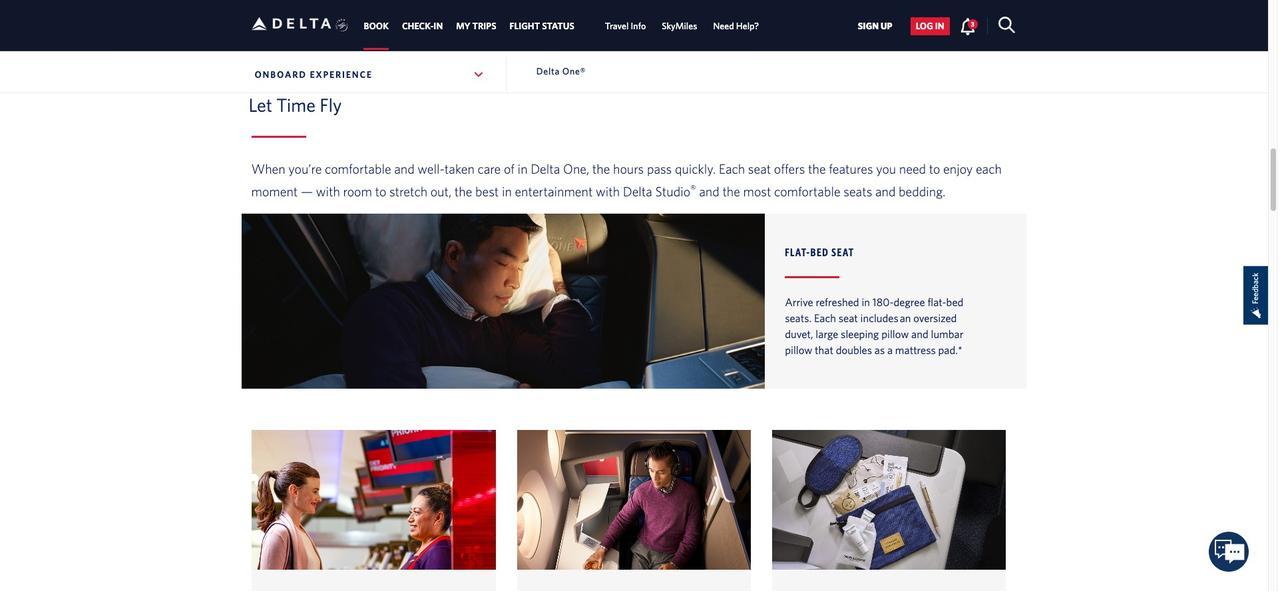Task type: locate. For each thing, give the bounding box(es) containing it.
1 with from the left
[[316, 184, 340, 199]]

with right —
[[316, 184, 340, 199]]

bed up oversized in the right bottom of the page
[[947, 296, 964, 309]]

my trips link
[[456, 14, 497, 38]]

seat down refreshed
[[839, 312, 858, 325]]

in left luxury
[[294, 11, 306, 30]]

1 horizontal spatial pillow
[[882, 328, 909, 341]]

0 vertical spatial each
[[719, 161, 745, 177]]

seat
[[749, 161, 771, 177], [832, 246, 855, 259], [839, 312, 858, 325]]

the right 'one,'
[[593, 161, 610, 177]]

skymiles
[[662, 21, 698, 32]]

bed
[[811, 246, 829, 259], [947, 296, 964, 309]]

book right skyteam image
[[364, 21, 389, 32]]

as
[[875, 344, 885, 357]]

1 vertical spatial seat
[[832, 246, 855, 259]]

entertainment
[[515, 184, 593, 199]]

and down the "you"
[[876, 184, 896, 199]]

and right ®
[[700, 184, 720, 199]]

each
[[976, 161, 1002, 177]]

1 vertical spatial bed
[[947, 296, 964, 309]]

flight status link
[[510, 14, 575, 38]]

pillow up the a
[[882, 328, 909, 341]]

of
[[504, 161, 515, 177]]

and
[[394, 161, 415, 177], [700, 184, 720, 199], [876, 184, 896, 199], [912, 328, 929, 341]]

delta inside fly in luxury in this exclusive delta cabin. book now
[[460, 11, 496, 30]]

to right room
[[375, 184, 387, 199]]

book inside tab list
[[364, 21, 389, 32]]

to right need
[[930, 161, 941, 177]]

®
[[691, 182, 696, 194]]

check-in
[[402, 21, 443, 32]]

fly left luxury
[[271, 11, 290, 30]]

fly down experience
[[320, 94, 342, 116]]

the
[[593, 161, 610, 177], [809, 161, 826, 177], [455, 184, 473, 199], [723, 184, 741, 199]]

1 horizontal spatial bed
[[947, 296, 964, 309]]

fly in luxury in this exclusive delta cabin. book now
[[271, 11, 895, 40]]

pillow down duvet,
[[785, 344, 813, 357]]

comfortable up room
[[325, 161, 391, 177]]

book link
[[364, 14, 389, 38]]

sign up
[[858, 21, 893, 32]]

seat right flat-
[[832, 246, 855, 259]]

1 vertical spatial comfortable
[[775, 184, 841, 199]]

you
[[877, 161, 897, 177]]

1 horizontal spatial book
[[829, 28, 862, 40]]

each up most at top right
[[719, 161, 745, 177]]

features
[[829, 161, 874, 177]]

the right out,
[[455, 184, 473, 199]]

out,
[[431, 184, 452, 199]]

pad.*
[[939, 344, 963, 357]]

0 horizontal spatial comfortable
[[325, 161, 391, 177]]

and up mattress at the right bottom of page
[[912, 328, 929, 341]]

flat-bed seat
[[785, 246, 855, 259]]

2 vertical spatial seat
[[839, 312, 858, 325]]

in inside arrive refreshed in 180-degree flat-bed seats. each seat includes an oversized duvet, large sleeping pillow and lumbar pillow that doubles as a mattress pad.*
[[862, 296, 871, 309]]

each up the large
[[815, 312, 837, 325]]

1 vertical spatial to
[[375, 184, 387, 199]]

tab list
[[357, 0, 768, 50]]

1 vertical spatial each
[[815, 312, 837, 325]]

1 horizontal spatial each
[[815, 312, 837, 325]]

in
[[294, 11, 306, 30], [354, 11, 366, 30], [936, 21, 945, 32], [518, 161, 528, 177], [502, 184, 512, 199], [862, 296, 871, 309]]

status
[[542, 21, 575, 32]]

sleeping
[[841, 328, 879, 341]]

and up the stretch
[[394, 161, 415, 177]]

1 horizontal spatial with
[[596, 184, 620, 199]]

0 horizontal spatial fly
[[271, 11, 290, 30]]

the left most at top right
[[723, 184, 741, 199]]

0 vertical spatial fly
[[271, 11, 290, 30]]

flight
[[510, 21, 540, 32]]

luxury
[[309, 11, 350, 30]]

—
[[301, 184, 313, 199]]

trips
[[473, 21, 497, 32]]

log in button
[[911, 17, 950, 35]]

delta right in in the top of the page
[[460, 11, 496, 30]]

enjoy
[[944, 161, 973, 177]]

flat-
[[785, 246, 811, 259]]

seat inside when you're comfortable and well-taken care of in delta one, the hours pass quickly. each seat offers the features you need to enjoy each moment — with room to stretch out, the best in entertainment with delta studio
[[749, 161, 771, 177]]

book left now
[[829, 28, 862, 40]]

now
[[865, 28, 895, 40]]

log in
[[916, 21, 945, 32]]

seat up most at top right
[[749, 161, 771, 177]]

need
[[900, 161, 927, 177]]

a
[[888, 344, 893, 357]]

with
[[316, 184, 340, 199], [596, 184, 620, 199]]

arrive refreshed in 180-degree flat-bed seats. each seat includes an oversized duvet, large sleeping pillow and lumbar pillow that doubles as a mattress pad.*
[[785, 296, 964, 357]]

bed inside arrive refreshed in 180-degree flat-bed seats. each seat includes an oversized duvet, large sleeping pillow and lumbar pillow that doubles as a mattress pad.*
[[947, 296, 964, 309]]

need
[[714, 21, 735, 32]]

0 vertical spatial bed
[[811, 246, 829, 259]]

pillow
[[882, 328, 909, 341], [785, 344, 813, 357]]

1 vertical spatial pillow
[[785, 344, 813, 357]]

0 vertical spatial comfortable
[[325, 161, 391, 177]]

need help? link
[[714, 14, 760, 38]]

0 horizontal spatial book
[[364, 21, 389, 32]]

this
[[369, 11, 393, 30]]

let time fly
[[249, 94, 342, 116]]

bed up refreshed
[[811, 246, 829, 259]]

fly
[[271, 11, 290, 30], [320, 94, 342, 116]]

0 vertical spatial seat
[[749, 161, 771, 177]]

in inside button
[[936, 21, 945, 32]]

in right log
[[936, 21, 945, 32]]

stretch
[[390, 184, 428, 199]]

to
[[930, 161, 941, 177], [375, 184, 387, 199]]

comfortable down offers
[[775, 184, 841, 199]]

0 vertical spatial to
[[930, 161, 941, 177]]

the inside ® and the most comfortable seats and bedding.
[[723, 184, 741, 199]]

3
[[972, 20, 975, 28]]

0 horizontal spatial with
[[316, 184, 340, 199]]

1 horizontal spatial comfortable
[[775, 184, 841, 199]]

skymiles link
[[662, 14, 698, 38]]

0 horizontal spatial pillow
[[785, 344, 813, 357]]

when you're comfortable and well-taken care of in delta one, the hours pass quickly. each seat offers the features you need to enjoy each moment — with room to stretch out, the best in entertainment with delta studio
[[251, 161, 1002, 199]]

let
[[249, 94, 272, 116]]

0 horizontal spatial each
[[719, 161, 745, 177]]

each inside arrive refreshed in 180-degree flat-bed seats. each seat includes an oversized duvet, large sleeping pillow and lumbar pillow that doubles as a mattress pad.*
[[815, 312, 837, 325]]

1 vertical spatial fly
[[320, 94, 342, 116]]

delta one®
[[537, 66, 586, 77]]

with down hours
[[596, 184, 620, 199]]

room
[[343, 184, 372, 199]]

when
[[251, 161, 286, 177]]

travel
[[605, 21, 629, 32]]

each
[[719, 161, 745, 177], [815, 312, 837, 325]]

bedding.
[[899, 184, 946, 199]]

in left '180-'
[[862, 296, 871, 309]]

travel info link
[[605, 14, 646, 38]]

info
[[631, 21, 646, 32]]

up
[[881, 21, 893, 32]]



Task type: describe. For each thing, give the bounding box(es) containing it.
oversized
[[914, 312, 957, 325]]

time
[[277, 94, 316, 116]]

well-
[[418, 161, 445, 177]]

exclusive
[[397, 11, 457, 30]]

lumbar
[[932, 328, 964, 341]]

doubles
[[836, 344, 873, 357]]

my
[[456, 21, 471, 32]]

skyteam image
[[336, 5, 348, 46]]

best
[[476, 184, 499, 199]]

degree
[[894, 296, 926, 309]]

need help?
[[714, 21, 760, 32]]

0 vertical spatial pillow
[[882, 328, 909, 341]]

2 with from the left
[[596, 184, 620, 199]]

in right of
[[518, 161, 528, 177]]

one,
[[564, 161, 590, 177]]

seats
[[844, 184, 873, 199]]

log
[[916, 21, 934, 32]]

fly inside fly in luxury in this exclusive delta cabin. book now
[[271, 11, 290, 30]]

book now link
[[747, 10, 976, 59]]

arrive
[[785, 296, 814, 309]]

includes an
[[861, 312, 912, 325]]

experience
[[310, 69, 373, 80]]

the up ® and the most comfortable seats and bedding.
[[809, 161, 826, 177]]

cabin.
[[500, 11, 538, 30]]

that
[[815, 344, 834, 357]]

each inside when you're comfortable and well-taken care of in delta one, the hours pass quickly. each seat offers the features you need to enjoy each moment — with room to stretch out, the best in entertainment with delta studio
[[719, 161, 745, 177]]

in right best
[[502, 184, 512, 199]]

sign
[[858, 21, 879, 32]]

1 horizontal spatial to
[[930, 161, 941, 177]]

in
[[434, 21, 443, 32]]

and inside arrive refreshed in 180-degree flat-bed seats. each seat includes an oversized duvet, large sleeping pillow and lumbar pillow that doubles as a mattress pad.*
[[912, 328, 929, 341]]

message us image
[[1210, 532, 1250, 572]]

® and the most comfortable seats and bedding.
[[691, 182, 946, 199]]

duvet,
[[785, 328, 814, 341]]

you're
[[289, 161, 322, 177]]

1 horizontal spatial fly
[[320, 94, 342, 116]]

delta up entertainment
[[531, 161, 560, 177]]

180-
[[873, 296, 894, 309]]

0 horizontal spatial to
[[375, 184, 387, 199]]

tab list containing book
[[357, 0, 768, 50]]

comfortable inside when you're comfortable and well-taken care of in delta one, the hours pass quickly. each seat offers the features you need to enjoy each moment — with room to stretch out, the best in entertainment with delta studio
[[325, 161, 391, 177]]

check-
[[402, 21, 434, 32]]

pass
[[647, 161, 672, 177]]

help?
[[737, 21, 760, 32]]

delta air lines image
[[251, 3, 331, 45]]

seats.
[[785, 312, 812, 325]]

flight status
[[510, 21, 575, 32]]

in right skyteam image
[[354, 11, 366, 30]]

taken
[[445, 161, 475, 177]]

and inside when you're comfortable and well-taken care of in delta one, the hours pass quickly. each seat offers the features you need to enjoy each moment — with room to stretch out, the best in entertainment with delta studio
[[394, 161, 415, 177]]

sign up link
[[853, 17, 898, 35]]

refreshed
[[816, 296, 860, 309]]

one®
[[563, 66, 586, 77]]

flat-
[[928, 296, 947, 309]]

delta left one® at the top
[[537, 66, 560, 77]]

large
[[816, 328, 839, 341]]

offers
[[775, 161, 806, 177]]

delta down hours
[[623, 184, 653, 199]]

check-in link
[[402, 14, 443, 38]]

travel info
[[605, 21, 646, 32]]

hours
[[613, 161, 644, 177]]

onboard
[[255, 69, 307, 80]]

care
[[478, 161, 501, 177]]

book inside fly in luxury in this exclusive delta cabin. book now
[[829, 28, 862, 40]]

moment
[[251, 184, 298, 199]]

onboard experience
[[255, 69, 373, 80]]

quickly.
[[675, 161, 716, 177]]

onboard experience button
[[251, 58, 488, 91]]

mattress
[[896, 344, 936, 357]]

seat inside arrive refreshed in 180-degree flat-bed seats. each seat includes an oversized duvet, large sleeping pillow and lumbar pillow that doubles as a mattress pad.*
[[839, 312, 858, 325]]

0 horizontal spatial bed
[[811, 246, 829, 259]]

studio
[[656, 184, 691, 199]]

3 link
[[960, 17, 978, 35]]

comfortable inside ® and the most comfortable seats and bedding.
[[775, 184, 841, 199]]

most
[[744, 184, 772, 199]]

my trips
[[456, 21, 497, 32]]



Task type: vqa. For each thing, say whether or not it's contained in the screenshot.
the Policy.
no



